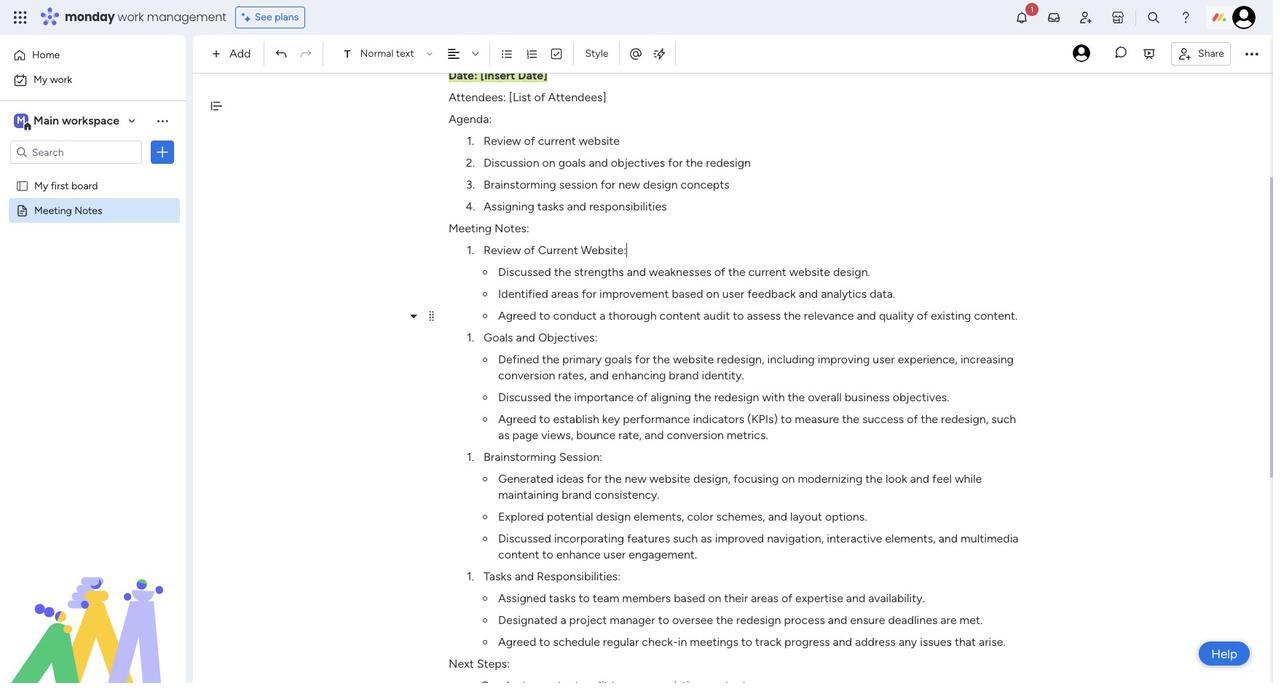 Task type: describe. For each thing, give the bounding box(es) containing it.
0 vertical spatial goals
[[558, 156, 586, 170]]

strengths
[[574, 265, 624, 279]]

my for my first board
[[34, 179, 48, 192]]

to up views,
[[539, 412, 550, 426]]

agreed to establish key performance indicators (kpis) to measure the success of the redesign, such as page views, bounce rate, and conversion metrics.
[[498, 412, 1019, 442]]

my first board
[[34, 179, 98, 192]]

. for assigning tasks and responsibilities
[[473, 200, 475, 213]]

date: [insert date]
[[449, 68, 548, 82]]

and up relevance
[[799, 287, 818, 301]]

brand inside generated ideas for the new website design, focusing on modernizing the look and feel while maintaining brand consistency.
[[562, 488, 592, 502]]

new inside generated ideas for the new website design, focusing on modernizing the look and feel while maintaining brand consistency.
[[625, 472, 647, 486]]

to down designated
[[539, 635, 550, 649]]

of right [list
[[534, 90, 545, 104]]

1 for review of current website:
[[467, 243, 472, 257]]

0 vertical spatial elements,
[[634, 510, 684, 524]]

to left team
[[579, 591, 590, 605]]

quality
[[879, 309, 914, 323]]

steps:
[[477, 657, 510, 671]]

brainstorming for brainstorming session for new design concepts
[[484, 178, 556, 192]]

website up analytics
[[789, 265, 830, 279]]

and up "ensure"
[[846, 591, 866, 605]]

1 . for review of current website
[[467, 134, 474, 148]]

on down review of current website
[[542, 156, 556, 170]]

text
[[396, 47, 414, 60]]

multimedia
[[961, 532, 1019, 546]]

improvement
[[600, 287, 669, 301]]

the up indicators
[[694, 390, 712, 404]]

attendees:
[[449, 90, 506, 104]]

options image
[[155, 145, 170, 160]]

identified areas for improvement based on user feedback and analytics data.
[[498, 287, 895, 301]]

the up concepts
[[686, 156, 703, 170]]

any
[[899, 635, 917, 649]]

members
[[622, 591, 671, 605]]

assigned
[[498, 591, 546, 605]]

home option
[[9, 44, 177, 67]]

user inside defined the primary goals for the website redesign, including improving user experience, increasing conversion rates, and enhancing brand identity.
[[873, 353, 895, 366]]

look
[[886, 472, 907, 486]]

the up "consistency."
[[605, 472, 622, 486]]

1 image
[[1026, 1, 1039, 17]]

discussion
[[484, 156, 539, 170]]

metrics.
[[727, 428, 768, 442]]

explored
[[498, 510, 544, 524]]

notes
[[74, 204, 102, 216]]

improved
[[715, 532, 764, 546]]

1 vertical spatial areas
[[751, 591, 779, 605]]

availability.
[[868, 591, 925, 605]]

search everything image
[[1147, 10, 1161, 25]]

tasks and responsibilities:
[[484, 570, 621, 583]]

see plans
[[255, 11, 299, 23]]

track
[[755, 635, 782, 649]]

options.
[[825, 510, 867, 524]]

and inside generated ideas for the new website design, focusing on modernizing the look and feel while maintaining brand consistency.
[[910, 472, 930, 486]]

review of current website
[[484, 134, 620, 148]]

meeting for meeting notes:
[[449, 221, 492, 235]]

meeting for meeting notes
[[34, 204, 72, 216]]

as inside discussed incorporating features such as improved navigation, interactive elements, and multimedia content to enhance user engagement.
[[701, 532, 712, 546]]

and inside agreed to establish key performance indicators (kpis) to measure the success of the redesign, such as page views, bounce rate, and conversion metrics.
[[645, 428, 664, 442]]

the right the with
[[788, 390, 805, 404]]

redesign, inside agreed to establish key performance indicators (kpis) to measure the success of the redesign, such as page views, bounce rate, and conversion metrics.
[[941, 412, 989, 426]]

rate,
[[619, 428, 642, 442]]

agreed for agreed to schedule regular check-in meetings to track progress and address any issues that arise.
[[498, 635, 536, 649]]

workspace image
[[14, 113, 28, 129]]

as inside agreed to establish key performance indicators (kpis) to measure the success of the redesign, such as page views, bounce rate, and conversion metrics.
[[498, 428, 510, 442]]

. for brainstorming session for new design concepts
[[473, 178, 475, 192]]

for inside defined the primary goals for the website redesign, including improving user experience, increasing conversion rates, and enhancing brand identity.
[[635, 353, 650, 366]]

discussed incorporating features such as improved navigation, interactive elements, and multimedia content to enhance user engagement.
[[498, 532, 1022, 562]]

kendall parks image
[[1232, 6, 1256, 29]]

workspace
[[62, 114, 119, 127]]

. for tasks and responsibilities:
[[472, 570, 474, 583]]

lottie animation image
[[0, 536, 186, 683]]

4 .
[[466, 200, 475, 213]]

the down 'objectives.'
[[921, 412, 938, 426]]

on inside generated ideas for the new website design, focusing on modernizing the look and feel while maintaining brand consistency.
[[782, 472, 795, 486]]

2 image for discussed incorporating features such as improved navigation, interactive elements, and multimedia content to enhance user engagement.
[[483, 537, 487, 541]]

discussed the importance of aligning the redesign with the overall business objectives.
[[498, 390, 949, 404]]

see
[[255, 11, 272, 23]]

navigation,
[[767, 532, 824, 546]]

2 image for discussed the strengths and weaknesses of the current website design.
[[483, 270, 487, 275]]

review of current website:
[[484, 243, 627, 257]]

modernizing
[[798, 472, 863, 486]]

menu image
[[426, 310, 437, 322]]

to up goals and objectives:
[[539, 309, 550, 323]]

feedback
[[747, 287, 796, 301]]

discussed the strengths and weaknesses of the current website design.
[[498, 265, 870, 279]]

0 horizontal spatial a
[[560, 613, 566, 627]]

conversion inside agreed to establish key performance indicators (kpis) to measure the success of the redesign, such as page views, bounce rate, and conversion metrics.
[[667, 428, 724, 442]]

user inside discussed incorporating features such as improved navigation, interactive elements, and multimedia content to enhance user engagement.
[[604, 548, 626, 562]]

check-
[[642, 635, 678, 649]]

designated
[[498, 613, 558, 627]]

assess
[[747, 309, 781, 323]]

goals inside defined the primary goals for the website redesign, including improving user experience, increasing conversion rates, and enhancing brand identity.
[[605, 353, 632, 366]]

style button
[[579, 42, 615, 66]]

2 image for generated
[[483, 477, 487, 481]]

team
[[593, 591, 619, 605]]

address
[[855, 635, 896, 649]]

improving
[[818, 353, 870, 366]]

meeting notes
[[34, 204, 102, 216]]

website inside defined the primary goals for the website redesign, including improving user experience, increasing conversion rates, and enhancing brand identity.
[[673, 353, 714, 366]]

[list
[[509, 90, 531, 104]]

. for review of current website
[[472, 134, 474, 148]]

responsibilities:
[[537, 570, 621, 583]]

the up meetings
[[716, 613, 733, 627]]

of up discussion
[[524, 134, 535, 148]]

discussion on goals and objectives for the redesign
[[484, 156, 751, 170]]

measure
[[795, 412, 839, 426]]

are
[[941, 613, 957, 627]]

management
[[147, 9, 226, 25]]

for for the
[[587, 472, 602, 486]]

and up the defined in the bottom of the page
[[516, 331, 535, 345]]

goals and objectives:
[[484, 331, 598, 345]]

data.
[[870, 287, 895, 301]]

my for my work
[[34, 74, 48, 86]]

. for goals and objectives:
[[472, 331, 474, 345]]

workspace selection element
[[14, 112, 122, 131]]

and down the expertise
[[828, 613, 847, 627]]

2 image for explored
[[483, 515, 487, 519]]

numbered list image
[[526, 47, 539, 60]]

with
[[762, 390, 785, 404]]

for up concepts
[[668, 156, 683, 170]]

focusing
[[734, 472, 779, 486]]

key
[[602, 412, 620, 426]]

main
[[34, 114, 59, 127]]

dynamic values image
[[652, 47, 667, 61]]

to right (kpis)
[[781, 412, 792, 426]]

1 vertical spatial redesign
[[714, 390, 759, 404]]

of down the notes:
[[524, 243, 535, 257]]

date:
[[449, 68, 478, 82]]

experience,
[[898, 353, 958, 366]]

main workspace
[[34, 114, 119, 127]]

board activity image
[[1073, 44, 1091, 62]]

2 image for assigned tasks to team members based on their areas of expertise and availability.
[[483, 597, 487, 601]]

website inside generated ideas for the new website design, focusing on modernizing the look and feel while maintaining brand consistency.
[[649, 472, 691, 486]]

and left "address"
[[833, 635, 852, 649]]

2 image for agreed to conduct a thorough content audit to assess the relevance and quality of existing content.
[[483, 314, 487, 318]]

ideas
[[557, 472, 584, 486]]

website:
[[581, 243, 627, 257]]

and down data.
[[857, 309, 876, 323]]

1 . for tasks and responsibilities:
[[467, 570, 474, 583]]

such inside agreed to establish key performance indicators (kpis) to measure the success of the redesign, such as page views, bounce rate, and conversion metrics.
[[992, 412, 1016, 426]]

style
[[585, 47, 609, 60]]

select product image
[[13, 10, 28, 25]]

assigning
[[484, 200, 535, 213]]

1 horizontal spatial a
[[600, 309, 606, 323]]

aligning
[[651, 390, 691, 404]]

arise.
[[979, 635, 1006, 649]]

brainstorming session for new design concepts
[[484, 178, 730, 192]]

the down rates,
[[554, 390, 571, 404]]

website up discussion on goals and objectives for the redesign
[[579, 134, 620, 148]]

date]
[[518, 68, 548, 82]]

of up process
[[782, 591, 793, 605]]

my work link
[[9, 68, 177, 92]]

of right quality
[[917, 309, 928, 323]]

1 horizontal spatial design
[[643, 178, 678, 192]]

redesign for oversee
[[736, 613, 781, 627]]

[insert
[[480, 68, 515, 82]]

progress
[[785, 635, 830, 649]]

discussed for discussed incorporating features such as improved navigation, interactive elements, and multimedia content to enhance user engagement.
[[498, 532, 551, 546]]

work for my
[[50, 74, 72, 86]]

2 image for agreed to establish key performance indicators (kpis) to measure the success of the redesign, such as page views, bounce rate, and conversion metrics.
[[483, 417, 487, 422]]

and up navigation,
[[768, 510, 788, 524]]

review for review of current website:
[[484, 243, 521, 257]]

2 image for defined the primary goals for the website redesign, including improving user experience, increasing conversion rates, and enhancing brand identity.
[[483, 358, 487, 362]]

business
[[845, 390, 890, 404]]

objectives
[[611, 156, 665, 170]]

meeting notes:
[[449, 221, 530, 235]]

normal text
[[360, 47, 414, 60]]

. for brainstorming session:
[[472, 450, 474, 464]]

brainstorming for brainstorming session:
[[484, 450, 556, 464]]

2 image for agreed to schedule regular check-in meetings to track progress and address any issues that arise.
[[483, 640, 487, 645]]

invite members image
[[1079, 10, 1093, 25]]

identity.
[[702, 369, 744, 382]]

schedule
[[553, 635, 600, 649]]

checklist image
[[550, 47, 563, 60]]

next steps:
[[449, 657, 510, 671]]

agreed to conduct a thorough content audit to assess the relevance and quality of existing content.
[[498, 309, 1018, 323]]

consistency.
[[595, 488, 660, 502]]

next
[[449, 657, 474, 671]]

existing
[[931, 309, 971, 323]]

establish
[[553, 412, 599, 426]]



Task type: locate. For each thing, give the bounding box(es) containing it.
0 horizontal spatial areas
[[551, 287, 579, 301]]

audit
[[704, 309, 730, 323]]

in
[[678, 635, 687, 649]]

on up audit
[[706, 287, 720, 301]]

0 vertical spatial redesign
[[706, 156, 751, 170]]

1 vertical spatial such
[[673, 532, 698, 546]]

my inside option
[[34, 74, 48, 86]]

1 horizontal spatial such
[[992, 412, 1016, 426]]

goals up enhancing
[[605, 353, 632, 366]]

discussed for discussed the strengths and weaknesses of the current website design.
[[498, 265, 551, 279]]

of
[[534, 90, 545, 104], [524, 134, 535, 148], [524, 243, 535, 257], [714, 265, 726, 279], [917, 309, 928, 323], [637, 390, 648, 404], [907, 412, 918, 426], [782, 591, 793, 605]]

the left look
[[866, 472, 883, 486]]

0 horizontal spatial brand
[[562, 488, 592, 502]]

concepts
[[681, 178, 730, 192]]

current down attendees]
[[538, 134, 576, 148]]

2 image for designated a project manager to oversee the redesign process and ensure deadlines are met.
[[483, 618, 487, 623]]

mention image
[[629, 46, 644, 61]]

and inside discussed incorporating features such as improved navigation, interactive elements, and multimedia content to enhance user engagement.
[[939, 532, 958, 546]]

0 horizontal spatial content
[[498, 548, 539, 562]]

2 image for discussed the importance of aligning the redesign with the overall business objectives.
[[483, 396, 487, 400]]

user right improving
[[873, 353, 895, 366]]

for for new
[[601, 178, 616, 192]]

my
[[34, 74, 48, 86], [34, 179, 48, 192]]

review for review of current website
[[484, 134, 521, 148]]

met.
[[960, 613, 983, 627]]

discussed inside discussed incorporating features such as improved navigation, interactive elements, and multimedia content to enhance user engagement.
[[498, 532, 551, 546]]

1 vertical spatial 2 image
[[483, 477, 487, 481]]

my work
[[34, 74, 72, 86]]

to right audit
[[733, 309, 744, 323]]

0 horizontal spatial elements,
[[634, 510, 684, 524]]

1 vertical spatial brainstorming
[[484, 450, 556, 464]]

content inside discussed incorporating features such as improved navigation, interactive elements, and multimedia content to enhance user engagement.
[[498, 548, 539, 562]]

to left track
[[741, 635, 753, 649]]

of down 'objectives.'
[[907, 412, 918, 426]]

0 vertical spatial brainstorming
[[484, 178, 556, 192]]

the down goals and objectives:
[[542, 353, 559, 366]]

bulleted list image
[[501, 47, 514, 60]]

1 vertical spatial goals
[[605, 353, 632, 366]]

1 horizontal spatial brand
[[669, 369, 699, 382]]

list box containing my first board
[[0, 170, 186, 419]]

features
[[627, 532, 670, 546]]

1 discussed from the top
[[498, 265, 551, 279]]

public board image left first
[[15, 178, 29, 192]]

discussed up page
[[498, 390, 551, 404]]

such down increasing
[[992, 412, 1016, 426]]

for
[[668, 156, 683, 170], [601, 178, 616, 192], [582, 287, 597, 301], [635, 353, 650, 366], [587, 472, 602, 486]]

the up enhancing
[[653, 353, 670, 366]]

elements, inside discussed incorporating features such as improved navigation, interactive elements, and multimedia content to enhance user engagement.
[[885, 532, 936, 546]]

5 1 . from the top
[[467, 570, 474, 583]]

1 horizontal spatial elements,
[[885, 532, 936, 546]]

notes:
[[495, 221, 530, 235]]

work right monday
[[118, 9, 144, 25]]

1 vertical spatial redesign,
[[941, 412, 989, 426]]

4 1 . from the top
[[467, 450, 474, 464]]

0 vertical spatial 2 image
[[483, 292, 487, 296]]

2
[[466, 156, 473, 170]]

2 image
[[483, 270, 487, 275], [483, 314, 487, 318], [483, 358, 487, 362], [483, 396, 487, 400], [483, 417, 487, 422], [483, 537, 487, 541], [483, 597, 487, 601], [483, 618, 487, 623], [483, 640, 487, 645]]

the down business
[[842, 412, 860, 426]]

(kpis)
[[747, 412, 778, 426]]

and
[[589, 156, 608, 170], [567, 200, 586, 213], [627, 265, 646, 279], [799, 287, 818, 301], [857, 309, 876, 323], [516, 331, 535, 345], [590, 369, 609, 382], [645, 428, 664, 442], [910, 472, 930, 486], [768, 510, 788, 524], [939, 532, 958, 546], [515, 570, 534, 583], [846, 591, 866, 605], [828, 613, 847, 627], [833, 635, 852, 649]]

0 vertical spatial new
[[619, 178, 640, 192]]

work for monday
[[118, 9, 144, 25]]

new up the responsibilities
[[619, 178, 640, 192]]

to up check-
[[658, 613, 669, 627]]

on left their at the right of page
[[708, 591, 721, 605]]

1 horizontal spatial goals
[[605, 353, 632, 366]]

monday marketplace image
[[1111, 10, 1125, 25]]

0 horizontal spatial user
[[604, 548, 626, 562]]

maintaining
[[498, 488, 559, 502]]

3
[[466, 178, 473, 192]]

goals up session
[[558, 156, 586, 170]]

2 2 image from the top
[[483, 314, 487, 318]]

1 . for brainstorming session:
[[467, 450, 474, 464]]

public board image for my first board
[[15, 178, 29, 192]]

1 vertical spatial a
[[560, 613, 566, 627]]

content down 'identified areas for improvement based on user feedback and analytics data.'
[[660, 309, 701, 323]]

user down incorporating
[[604, 548, 626, 562]]

1 1 from the top
[[467, 134, 472, 148]]

0 horizontal spatial such
[[673, 532, 698, 546]]

v2 ellipsis image
[[1246, 44, 1259, 63]]

redesign, inside defined the primary goals for the website redesign, including improving user experience, increasing conversion rates, and enhancing brand identity.
[[717, 353, 765, 366]]

1 vertical spatial based
[[674, 591, 705, 605]]

rates,
[[558, 369, 587, 382]]

design down objectives
[[643, 178, 678, 192]]

page
[[512, 428, 539, 442]]

list box
[[0, 170, 186, 419]]

the right "assess"
[[784, 309, 801, 323]]

1 horizontal spatial user
[[722, 287, 745, 301]]

as down color
[[701, 532, 712, 546]]

1 . down meeting notes:
[[467, 243, 474, 257]]

0 vertical spatial as
[[498, 428, 510, 442]]

0 vertical spatial public board image
[[15, 178, 29, 192]]

while
[[955, 472, 982, 486]]

2 image left explored
[[483, 515, 487, 519]]

deadlines
[[888, 613, 938, 627]]

of up 'identified areas for improvement based on user feedback and analytics data.'
[[714, 265, 726, 279]]

review up discussion
[[484, 134, 521, 148]]

. down meeting notes:
[[472, 243, 474, 257]]

2 discussed from the top
[[498, 390, 551, 404]]

8 2 image from the top
[[483, 618, 487, 623]]

brainstorming session:
[[484, 450, 603, 464]]

1 2 image from the top
[[483, 292, 487, 296]]

content.
[[974, 309, 1018, 323]]

2 vertical spatial discussed
[[498, 532, 551, 546]]

enhancing
[[612, 369, 666, 382]]

. left tasks
[[472, 570, 474, 583]]

and down performance
[[645, 428, 664, 442]]

0 horizontal spatial meeting
[[34, 204, 72, 216]]

website up "identity."
[[673, 353, 714, 366]]

1 public board image from the top
[[15, 178, 29, 192]]

based up oversee
[[674, 591, 705, 605]]

session:
[[559, 450, 603, 464]]

3 2 image from the top
[[483, 358, 487, 362]]

agenda:
[[449, 112, 492, 126]]

of down enhancing
[[637, 390, 648, 404]]

attendees]
[[548, 90, 607, 104]]

my left first
[[34, 179, 48, 192]]

elements,
[[634, 510, 684, 524], [885, 532, 936, 546]]

redesign up concepts
[[706, 156, 751, 170]]

1 vertical spatial elements,
[[885, 532, 936, 546]]

brand inside defined the primary goals for the website redesign, including improving user experience, increasing conversion rates, and enhancing brand identity.
[[669, 369, 699, 382]]

work down home
[[50, 74, 72, 86]]

. up 2 .
[[472, 134, 474, 148]]

0 vertical spatial user
[[722, 287, 745, 301]]

design down "consistency."
[[596, 510, 631, 524]]

1 . for goals and objectives:
[[467, 331, 474, 345]]

tasks for assigned
[[549, 591, 576, 605]]

0 vertical spatial agreed
[[498, 309, 536, 323]]

.
[[472, 134, 474, 148], [473, 156, 475, 170], [473, 178, 475, 192], [473, 200, 475, 213], [472, 243, 474, 257], [472, 331, 474, 345], [472, 450, 474, 464], [472, 570, 474, 583]]

Search in workspace field
[[31, 144, 122, 161]]

5 1 from the top
[[467, 570, 472, 583]]

0 vertical spatial tasks
[[537, 200, 564, 213]]

my down home
[[34, 74, 48, 86]]

0 vertical spatial areas
[[551, 287, 579, 301]]

and up the assigned
[[515, 570, 534, 583]]

meeting down the 4 . at the left top of the page
[[449, 221, 492, 235]]

0 vertical spatial work
[[118, 9, 144, 25]]

0 vertical spatial a
[[600, 309, 606, 323]]

1 . left brainstorming session: on the left bottom of the page
[[467, 450, 474, 464]]

conduct
[[553, 309, 597, 323]]

brainstorming down page
[[484, 450, 556, 464]]

. down 2 .
[[473, 178, 475, 192]]

1 for tasks and responsibilities:
[[467, 570, 472, 583]]

redesign up agreed to schedule regular check-in meetings to track progress and address any issues that arise.
[[736, 613, 781, 627]]

1 horizontal spatial work
[[118, 9, 144, 25]]

1 . left the goals
[[467, 331, 474, 345]]

2 public board image from the top
[[15, 203, 29, 217]]

my inside list box
[[34, 179, 48, 192]]

4 2 image from the top
[[483, 396, 487, 400]]

1 agreed from the top
[[498, 309, 536, 323]]

my work option
[[9, 68, 177, 92]]

5 2 image from the top
[[483, 417, 487, 422]]

defined
[[498, 353, 539, 366]]

2 horizontal spatial user
[[873, 353, 895, 366]]

content
[[660, 309, 701, 323], [498, 548, 539, 562]]

update feed image
[[1047, 10, 1061, 25]]

2 image for identified
[[483, 292, 487, 296]]

2 review from the top
[[484, 243, 521, 257]]

review
[[484, 134, 521, 148], [484, 243, 521, 257]]

add
[[229, 47, 251, 60]]

. for discussion on goals and objectives for the redesign
[[473, 156, 475, 170]]

agreed for agreed to establish key performance indicators (kpis) to measure the success of the redesign, such as page views, bounce rate, and conversion metrics.
[[498, 412, 536, 426]]

1 . up 2 .
[[467, 134, 474, 148]]

content up tasks
[[498, 548, 539, 562]]

agreed down designated
[[498, 635, 536, 649]]

1 vertical spatial discussed
[[498, 390, 551, 404]]

1 vertical spatial my
[[34, 179, 48, 192]]

workspace options image
[[155, 113, 170, 128]]

1 review from the top
[[484, 134, 521, 148]]

2 vertical spatial 2 image
[[483, 515, 487, 519]]

issues
[[920, 635, 952, 649]]

conversion inside defined the primary goals for the website redesign, including improving user experience, increasing conversion rates, and enhancing brand identity.
[[498, 369, 555, 382]]

1 horizontal spatial content
[[660, 309, 701, 323]]

0 vertical spatial conversion
[[498, 369, 555, 382]]

3 1 . from the top
[[467, 331, 474, 345]]

to up tasks and responsibilities:
[[542, 548, 553, 562]]

1 vertical spatial meeting
[[449, 221, 492, 235]]

1 horizontal spatial areas
[[751, 591, 779, 605]]

1 brainstorming from the top
[[484, 178, 556, 192]]

help image
[[1179, 10, 1193, 25]]

objectives.
[[893, 390, 949, 404]]

1 horizontal spatial meeting
[[449, 221, 492, 235]]

layout
[[790, 510, 822, 524]]

2 brainstorming from the top
[[484, 450, 556, 464]]

0 vertical spatial brand
[[669, 369, 699, 382]]

0 vertical spatial redesign,
[[717, 353, 765, 366]]

3 .
[[466, 178, 475, 192]]

. down 3 .
[[473, 200, 475, 213]]

2 vertical spatial user
[[604, 548, 626, 562]]

1 vertical spatial as
[[701, 532, 712, 546]]

0 horizontal spatial redesign,
[[717, 353, 765, 366]]

2 vertical spatial redesign
[[736, 613, 781, 627]]

0 horizontal spatial current
[[538, 134, 576, 148]]

0 vertical spatial design
[[643, 178, 678, 192]]

monday work management
[[65, 9, 226, 25]]

0 vertical spatial review
[[484, 134, 521, 148]]

1 horizontal spatial conversion
[[667, 428, 724, 442]]

the
[[686, 156, 703, 170], [554, 265, 571, 279], [728, 265, 746, 279], [784, 309, 801, 323], [542, 353, 559, 366], [653, 353, 670, 366], [554, 390, 571, 404], [694, 390, 712, 404], [788, 390, 805, 404], [842, 412, 860, 426], [921, 412, 938, 426], [605, 472, 622, 486], [866, 472, 883, 486], [716, 613, 733, 627]]

. for review of current website:
[[472, 243, 474, 257]]

conversion down indicators
[[667, 428, 724, 442]]

0 horizontal spatial as
[[498, 428, 510, 442]]

agreed down identified
[[498, 309, 536, 323]]

0 horizontal spatial design
[[596, 510, 631, 524]]

the up 'identified areas for improvement based on user feedback and analytics data.'
[[728, 265, 746, 279]]

on
[[542, 156, 556, 170], [706, 287, 720, 301], [782, 472, 795, 486], [708, 591, 721, 605]]

redesign for for
[[706, 156, 751, 170]]

1 vertical spatial user
[[873, 353, 895, 366]]

0 vertical spatial such
[[992, 412, 1016, 426]]

help button
[[1199, 642, 1250, 666]]

and inside defined the primary goals for the website redesign, including improving user experience, increasing conversion rates, and enhancing brand identity.
[[590, 369, 609, 382]]

discussed down explored
[[498, 532, 551, 546]]

brand
[[669, 369, 699, 382], [562, 488, 592, 502]]

1 for goals and objectives:
[[467, 331, 472, 345]]

current up feedback
[[749, 265, 787, 279]]

areas up conduct
[[551, 287, 579, 301]]

brainstorming
[[484, 178, 556, 192], [484, 450, 556, 464]]

user up audit
[[722, 287, 745, 301]]

1 vertical spatial brand
[[562, 488, 592, 502]]

and up the brainstorming session for new design concepts
[[589, 156, 608, 170]]

expertise
[[796, 591, 843, 605]]

1 vertical spatial public board image
[[15, 203, 29, 217]]

see plans button
[[235, 7, 305, 28]]

1 vertical spatial current
[[749, 265, 787, 279]]

explored potential design elements, color schemes, and layout options.
[[498, 510, 867, 524]]

monday
[[65, 9, 115, 25]]

notifications image
[[1015, 10, 1029, 25]]

weaknesses
[[649, 265, 712, 279]]

meeting down first
[[34, 204, 72, 216]]

4 1 from the top
[[467, 450, 472, 464]]

lottie animation element
[[0, 536, 186, 683]]

2 1 from the top
[[467, 243, 472, 257]]

0 vertical spatial meeting
[[34, 204, 72, 216]]

1 vertical spatial tasks
[[549, 591, 576, 605]]

1 . left tasks
[[467, 570, 474, 583]]

menu image
[[426, 70, 437, 82]]

3 2 image from the top
[[483, 515, 487, 519]]

current
[[538, 134, 576, 148], [749, 265, 787, 279]]

redesign, up "identity."
[[717, 353, 765, 366]]

redesign down "identity."
[[714, 390, 759, 404]]

1 vertical spatial review
[[484, 243, 521, 257]]

attendees: [list of attendees]
[[449, 90, 607, 104]]

0 vertical spatial current
[[538, 134, 576, 148]]

tasks for assigning
[[537, 200, 564, 213]]

generated ideas for the new website design, focusing on modernizing the look and feel while maintaining brand consistency.
[[498, 472, 985, 502]]

1 vertical spatial design
[[596, 510, 631, 524]]

1 for review of current website
[[467, 134, 472, 148]]

areas right their at the right of page
[[751, 591, 779, 605]]

agreed up page
[[498, 412, 536, 426]]

6 2 image from the top
[[483, 537, 487, 541]]

for down strengths
[[582, 287, 597, 301]]

0 vertical spatial content
[[660, 309, 701, 323]]

redesign
[[706, 156, 751, 170], [714, 390, 759, 404], [736, 613, 781, 627]]

agreed for agreed to conduct a thorough content audit to assess the relevance and quality of existing content.
[[498, 309, 536, 323]]

3 discussed from the top
[[498, 532, 551, 546]]

meetings
[[690, 635, 739, 649]]

for for improvement
[[582, 287, 597, 301]]

1 . for review of current website:
[[467, 243, 474, 257]]

. up 3 .
[[473, 156, 475, 170]]

for inside generated ideas for the new website design, focusing on modernizing the look and feel while maintaining brand consistency.
[[587, 472, 602, 486]]

home link
[[9, 44, 177, 67]]

new up "consistency."
[[625, 472, 647, 486]]

1 1 . from the top
[[467, 134, 474, 148]]

1 horizontal spatial as
[[701, 532, 712, 546]]

1 vertical spatial work
[[50, 74, 72, 86]]

to inside discussed incorporating features such as improved navigation, interactive elements, and multimedia content to enhance user engagement.
[[542, 548, 553, 562]]

tasks
[[484, 570, 512, 583]]

the down the current on the top left
[[554, 265, 571, 279]]

1 for brainstorming session:
[[467, 450, 472, 464]]

redesign, down 'objectives.'
[[941, 412, 989, 426]]

3 agreed from the top
[[498, 635, 536, 649]]

0 vertical spatial based
[[672, 287, 703, 301]]

2 image
[[483, 292, 487, 296], [483, 477, 487, 481], [483, 515, 487, 519]]

work inside option
[[50, 74, 72, 86]]

9 2 image from the top
[[483, 640, 487, 645]]

success
[[862, 412, 904, 426]]

indicators
[[693, 412, 745, 426]]

4
[[466, 200, 473, 213]]

7 2 image from the top
[[483, 597, 487, 601]]

option
[[0, 172, 186, 175]]

design.
[[833, 265, 870, 279]]

redesign,
[[717, 353, 765, 366], [941, 412, 989, 426]]

such inside discussed incorporating features such as improved navigation, interactive elements, and multimedia content to enhance user engagement.
[[673, 532, 698, 546]]

such down explored potential design elements, color schemes, and layout options.
[[673, 532, 698, 546]]

3 1 from the top
[[467, 331, 472, 345]]

review down the notes:
[[484, 243, 521, 257]]

1 vertical spatial content
[[498, 548, 539, 562]]

incorporating
[[554, 532, 624, 546]]

2 1 . from the top
[[467, 243, 474, 257]]

and down session
[[567, 200, 586, 213]]

responsibilities
[[589, 200, 667, 213]]

2 vertical spatial agreed
[[498, 635, 536, 649]]

and up improvement
[[627, 265, 646, 279]]

0 vertical spatial my
[[34, 74, 48, 86]]

discussed for discussed the importance of aligning the redesign with the overall business objectives.
[[498, 390, 551, 404]]

help
[[1211, 646, 1238, 661]]

add button
[[206, 42, 260, 66]]

. left the goals
[[472, 331, 474, 345]]

conversion
[[498, 369, 555, 382], [667, 428, 724, 442]]

undo ⌘+z image
[[275, 47, 288, 60]]

1 vertical spatial new
[[625, 472, 647, 486]]

0 horizontal spatial work
[[50, 74, 72, 86]]

tasks down tasks and responsibilities:
[[549, 591, 576, 605]]

manager
[[610, 613, 655, 627]]

2 agreed from the top
[[498, 412, 536, 426]]

on right focusing
[[782, 472, 795, 486]]

and left "multimedia"
[[939, 532, 958, 546]]

1 2 image from the top
[[483, 270, 487, 275]]

tasks down session
[[537, 200, 564, 213]]

discussed
[[498, 265, 551, 279], [498, 390, 551, 404], [498, 532, 551, 546]]

2 .
[[466, 156, 475, 170]]

public board image
[[15, 178, 29, 192], [15, 203, 29, 217]]

agreed inside agreed to establish key performance indicators (kpis) to measure the success of the redesign, such as page views, bounce rate, and conversion metrics.
[[498, 412, 536, 426]]

0 horizontal spatial conversion
[[498, 369, 555, 382]]

public board image for meeting notes
[[15, 203, 29, 217]]

enhance
[[556, 548, 601, 562]]

1 horizontal spatial current
[[749, 265, 787, 279]]

1 vertical spatial conversion
[[667, 428, 724, 442]]

discussed up identified
[[498, 265, 551, 279]]

1 .
[[467, 134, 474, 148], [467, 243, 474, 257], [467, 331, 474, 345], [467, 450, 474, 464], [467, 570, 474, 583]]

interactive
[[827, 532, 882, 546]]

1 vertical spatial agreed
[[498, 412, 536, 426]]

1 horizontal spatial redesign,
[[941, 412, 989, 426]]

0 horizontal spatial goals
[[558, 156, 586, 170]]

for down discussion on goals and objectives for the redesign
[[601, 178, 616, 192]]

ensure
[[850, 613, 885, 627]]

importance
[[574, 390, 634, 404]]

as left page
[[498, 428, 510, 442]]

of inside agreed to establish key performance indicators (kpis) to measure the success of the redesign, such as page views, bounce rate, and conversion metrics.
[[907, 412, 918, 426]]

based down discussed the strengths and weaknesses of the current website design.
[[672, 287, 703, 301]]

0 vertical spatial discussed
[[498, 265, 551, 279]]

2 2 image from the top
[[483, 477, 487, 481]]

views,
[[541, 428, 574, 442]]

feel
[[932, 472, 952, 486]]



Task type: vqa. For each thing, say whether or not it's contained in the screenshot.
website within the Generated ideas for the new website design, focusing on modernizing the look and feel while maintaining brand consistency.
yes



